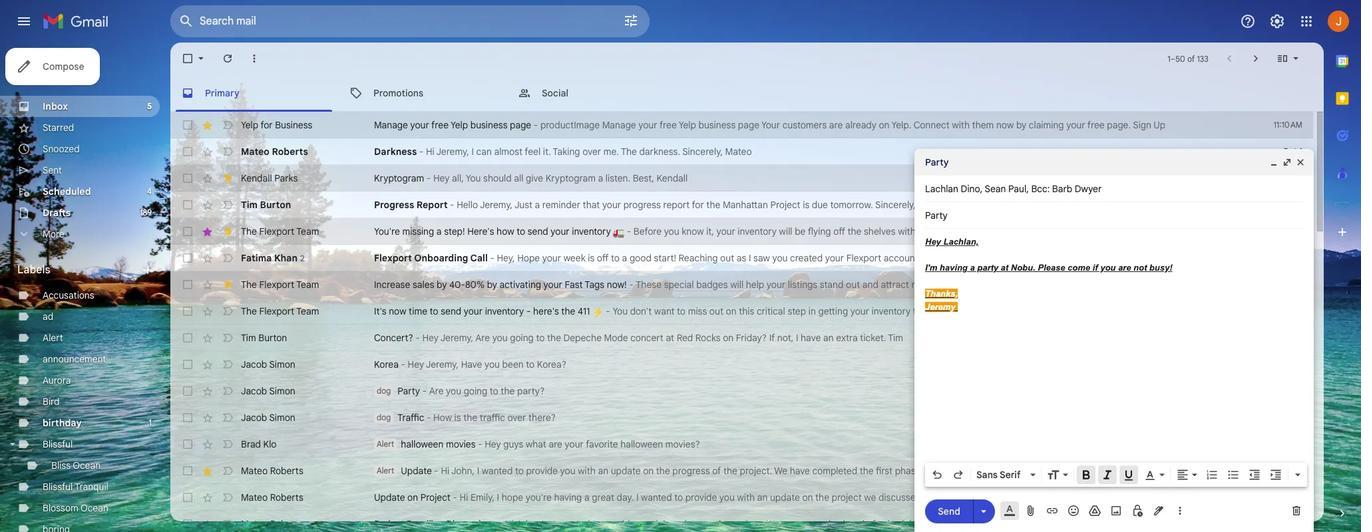 Task type: locate. For each thing, give the bounding box(es) containing it.
blissful tranquil
[[43, 481, 108, 493]]

cell for row containing brad klo
[[1266, 438, 1314, 451]]

wanted right john,just
[[559, 519, 590, 531]]

12 row from the top
[[170, 405, 1314, 431]]

0 vertical spatial sep
[[1278, 226, 1292, 236]]

red
[[677, 332, 693, 344]]

8 cell from the top
[[1266, 438, 1314, 451]]

gmail image
[[43, 8, 115, 35]]

for up the know
[[692, 199, 704, 211]]

with
[[952, 119, 970, 131], [898, 226, 916, 238], [578, 465, 596, 477], [737, 492, 755, 504]]

darkness.
[[640, 146, 681, 158]]

1 horizontal spatial progress
[[673, 465, 710, 477]]

thanks,
[[926, 289, 958, 299]]

hope
[[502, 492, 524, 504]]

1 horizontal spatial off
[[834, 226, 846, 238]]

3 team from the top
[[296, 306, 319, 318]]

brad klo
[[241, 439, 277, 451]]

row containing brad klo
[[170, 431, 1314, 458]]

0 horizontal spatial free
[[432, 119, 449, 131]]

1 vertical spatial a
[[936, 306, 942, 318]]

step!
[[444, 226, 465, 238]]

0 vertical spatial simon
[[269, 359, 296, 371]]

2 12 from the top
[[1296, 493, 1303, 503]]

0 horizontal spatial sincerely,
[[683, 146, 723, 158]]

3 row from the top
[[170, 165, 1314, 192]]

by
[[1017, 119, 1027, 131], [437, 279, 447, 291], [487, 279, 497, 291], [1232, 465, 1242, 477], [1220, 519, 1230, 531]]

concert
[[631, 332, 664, 344]]

support image
[[1241, 13, 1256, 29]]

party
[[926, 156, 949, 168], [398, 386, 420, 398]]

0 vertical spatial off
[[834, 226, 846, 238]]

at inside row
[[666, 332, 675, 344]]

jeremy, up all, at the top of the page
[[436, 146, 469, 158]]

oct 1 for project
[[1283, 200, 1303, 210]]

having inside message body "text field"
[[940, 263, 968, 273]]

2 mateo roberts from the top
[[241, 465, 303, 477]]

project deadline discussions - hi john,just wanted to provide a quick update on the project. we are currently ahead of schedule and all tasks are progressing smoothly. i will send you a detailed report by the end of the week.best
[[374, 519, 1338, 531]]

so down successfully
[[1208, 306, 1218, 318]]

cell for 7th row from the bottom of the main content containing primary
[[1266, 358, 1314, 372]]

simon
[[269, 359, 296, 371], [269, 386, 296, 398], [269, 412, 296, 424]]

now
[[997, 119, 1014, 131], [389, 306, 407, 318], [958, 465, 976, 477]]

flexport_reverse_logo@2x
[[999, 226, 1116, 238]]

week
[[564, 252, 586, 264]]

made
[[1006, 492, 1030, 504]]

report
[[417, 199, 448, 211]]

0 vertical spatial alert
[[43, 332, 63, 344]]

flexport for it's now time to send your inventory - here's the 411
[[259, 306, 294, 318]]

6 cell from the top
[[1266, 385, 1314, 398]]

0 vertical spatial the flexport team
[[241, 226, 319, 238]]

14 row from the top
[[170, 458, 1314, 485]]

3 mateo roberts from the top
[[241, 492, 303, 504]]

6 row from the top
[[170, 245, 1314, 272]]

older image
[[1250, 52, 1263, 65]]

flexport
[[259, 226, 294, 238], [374, 252, 412, 264], [847, 252, 882, 264], [259, 279, 294, 291], [259, 306, 294, 318]]

and down last
[[919, 519, 935, 531]]

1 vertical spatial wanted
[[641, 492, 672, 504]]

2 horizontal spatial is
[[803, 199, 810, 211]]

main content
[[170, 43, 1362, 533]]

row containing yelp for business
[[170, 112, 1314, 138]]

🚛 image
[[614, 227, 625, 238]]

missing
[[402, 226, 434, 238]]

0 horizontal spatial update
[[611, 465, 641, 477]]

sep right indent less ‪(⌘[)‬ icon
[[1280, 466, 1294, 476]]

going up been
[[510, 332, 534, 344]]

main content containing primary
[[170, 43, 1362, 533]]

great left day.
[[592, 492, 615, 504]]

there, for don't
[[1129, 226, 1154, 238]]

halloween right favorite
[[621, 439, 663, 451]]

inventory
[[572, 226, 611, 238], [738, 226, 777, 238], [485, 306, 524, 318], [872, 306, 911, 318]]

0 vertical spatial team
[[296, 226, 319, 238]]

paul
[[1009, 183, 1027, 195]]

simon for traffic
[[269, 412, 296, 424]]

sep
[[1278, 226, 1292, 236], [1280, 466, 1294, 476], [1280, 493, 1294, 503]]

1 vertical spatial blissful
[[43, 481, 73, 493]]

project
[[771, 199, 801, 211], [421, 492, 451, 504], [374, 519, 404, 531]]

products
[[1320, 306, 1358, 318]]

1 vertical spatial sincerely,
[[876, 199, 916, 211]]

jacob simon for traffic
[[241, 412, 296, 424]]

4 mateo roberts from the top
[[241, 519, 303, 531]]

there, down - these special badges will help your listings stand out and attract more shoppers. a dear merchant , we have great news - you've successfully connected your shop!
[[956, 306, 981, 318]]

of
[[1188, 54, 1195, 64], [713, 465, 721, 477], [1280, 465, 1288, 477], [867, 519, 876, 531], [1267, 519, 1276, 531]]

out right miss
[[710, 306, 724, 318]]

discard draft ‪(⌘⇧d)‬ image
[[1290, 505, 1304, 518]]

0 horizontal spatial all
[[514, 172, 524, 184]]

shop!
[[1305, 279, 1329, 291]]

0 vertical spatial progress
[[624, 199, 661, 211]]

going
[[510, 332, 534, 344], [464, 386, 488, 398]]

more formatting options image
[[1292, 469, 1305, 482]]

1 12 from the top
[[1296, 466, 1303, 476]]

0 vertical spatial at
[[1001, 263, 1009, 273]]

, inside row
[[1054, 279, 1056, 291]]

labels heading
[[17, 264, 141, 277]]

oct up pop out image
[[1283, 146, 1298, 156]]

1 cell from the top
[[1266, 252, 1314, 265]]

alert inside alert update - hi john, i wanted to provide you with an update on the progress of the project. we have completed the first phase and are now moving onto the next stage. i will send you a detailed report by the end of
[[377, 466, 394, 476]]

a left the "dear"
[[980, 279, 986, 291]]

there, for congratulations!
[[956, 306, 981, 318]]

sep 12 up discard draft ‪(⌘⇧d)‬ icon
[[1280, 493, 1303, 503]]

you
[[466, 172, 481, 184], [613, 306, 628, 318]]

cell
[[1266, 252, 1314, 265], [1266, 278, 1314, 292], [1266, 305, 1314, 318], [1266, 332, 1314, 345], [1266, 358, 1314, 372], [1266, 385, 1314, 398], [1266, 412, 1314, 425], [1266, 438, 1314, 451]]

flexport for you're missing a step! here's how to send your inventory
[[259, 226, 294, 238]]

1 for darkness - hi jeremy, i can almost feel it. taking over me. the darkness. sincerely, mateo
[[1300, 146, 1303, 156]]

3 simon from the top
[[269, 412, 296, 424]]

1 vertical spatial jacob
[[241, 386, 267, 398]]

1 kryptogram from the left
[[374, 172, 424, 184]]

3 cell from the top
[[1266, 305, 1314, 318]]

concert?
[[374, 332, 413, 344]]

1 mateo roberts from the top
[[241, 146, 308, 158]]

shoppers.
[[936, 279, 978, 291]]

end down deadline.
[[1249, 519, 1265, 531]]

free left page.
[[1088, 119, 1105, 131]]

oct for project
[[1283, 200, 1298, 210]]

nobu.
[[1011, 263, 1036, 273]]

traffic
[[398, 412, 424, 424]]

ocean for bliss ocean
[[73, 460, 101, 472]]

0 horizontal spatial wanted
[[482, 465, 513, 477]]

1 vertical spatial begin
[[1102, 306, 1126, 318]]

None checkbox
[[181, 119, 194, 132], [181, 172, 194, 185], [181, 252, 194, 265], [181, 305, 194, 318], [181, 358, 194, 372], [181, 412, 194, 425], [181, 438, 194, 451], [181, 465, 194, 478], [181, 518, 194, 531], [181, 119, 194, 132], [181, 172, 194, 185], [181, 252, 194, 265], [181, 305, 194, 318], [181, 358, 194, 372], [181, 412, 194, 425], [181, 438, 194, 451], [181, 465, 194, 478], [181, 518, 194, 531]]

0 vertical spatial oct 1
[[1283, 146, 1303, 156]]

flexport for increase sales by 40-80% by activating your fast tags now!
[[259, 279, 294, 291]]

there, left don't
[[1129, 226, 1154, 238]]

if right come
[[1093, 263, 1098, 273]]

hey for hey all, you should all give kryptogram a listen. best, kendall
[[433, 172, 450, 184]]

oct right sc on the right of the page
[[1283, 200, 1298, 210]]

1 team from the top
[[296, 226, 319, 238]]

smoothly.
[[1043, 519, 1083, 531]]

1 vertical spatial 12
[[1296, 493, 1303, 503]]

1 horizontal spatial having
[[940, 263, 968, 273]]

by left claiming
[[1017, 119, 1027, 131]]

2 horizontal spatial update
[[770, 492, 800, 504]]

3 jacob simon from the top
[[241, 412, 296, 424]]

are down more send options icon
[[974, 519, 988, 531]]

2 vertical spatial project
[[374, 519, 404, 531]]

to left us
[[913, 306, 922, 318]]

,
[[981, 183, 983, 195], [1027, 183, 1029, 195], [1054, 279, 1056, 291]]

0 vertical spatial you
[[466, 172, 481, 184]]

halloween down traffic
[[401, 439, 444, 451]]

1 horizontal spatial update
[[670, 519, 700, 531]]

2 horizontal spatial yelp
[[679, 119, 696, 131]]

refresh image
[[221, 52, 234, 65]]

provide up 'you're'
[[526, 465, 558, 477]]

john,just
[[516, 519, 557, 531]]

13 row from the top
[[170, 431, 1314, 458]]

0 horizontal spatial at
[[666, 332, 675, 344]]

1 vertical spatial having
[[554, 492, 582, 504]]

1 horizontal spatial a
[[980, 279, 986, 291]]

party up traffic
[[398, 386, 420, 398]]

and right phase
[[924, 465, 940, 477]]

12
[[1296, 466, 1303, 476], [1296, 493, 1303, 503]]

1 horizontal spatial sincerely,
[[876, 199, 916, 211]]

dwyer
[[1075, 183, 1102, 195]]

kendall
[[241, 172, 272, 184], [657, 172, 688, 184]]

announcement
[[43, 354, 106, 366]]

detailed up track
[[1167, 465, 1201, 477]]

None checkbox
[[181, 52, 194, 65], [181, 145, 194, 158], [181, 198, 194, 212], [181, 225, 194, 238], [181, 278, 194, 292], [181, 332, 194, 345], [181, 385, 194, 398], [181, 491, 194, 505], [181, 52, 194, 65], [181, 145, 194, 158], [181, 198, 194, 212], [181, 225, 194, 238], [181, 278, 194, 292], [181, 332, 194, 345], [181, 385, 194, 398], [181, 491, 194, 505]]

more options image
[[1177, 505, 1185, 518]]

1 vertical spatial progress
[[673, 465, 710, 477]]

1 vertical spatial provide
[[686, 492, 717, 504]]

alert for alert update - hi john, i wanted to provide you with an update on the progress of the project. we have completed the first phase and are now moving onto the next stage. i will send you a detailed report by the end of
[[377, 466, 394, 476]]

by right 80% at the left of page
[[487, 279, 497, 291]]

tim burton for progress report
[[241, 199, 291, 211]]

0 horizontal spatial page
[[510, 119, 532, 131]]

project up the be
[[771, 199, 801, 211]]

dog for traffic
[[377, 413, 391, 423]]

2 horizontal spatial that
[[1339, 226, 1356, 238]]

taking
[[553, 146, 580, 158]]

have down come
[[1074, 279, 1094, 291]]

blossom ocean
[[43, 503, 108, 515]]

next
[[1049, 465, 1067, 477]]

appreciate
[[939, 252, 984, 264]]

, left sean in the right of the page
[[981, 183, 983, 195]]

1 vertical spatial oct 1
[[1285, 173, 1303, 183]]

0 horizontal spatial over
[[508, 412, 526, 424]]

11 row from the top
[[170, 378, 1314, 405]]

2 sep 12 from the top
[[1280, 493, 1303, 503]]

16 row from the top
[[170, 511, 1338, 533]]

dog for party
[[377, 386, 391, 396]]

free up darkness.
[[660, 119, 677, 131]]

are up week. at the right of page
[[942, 465, 956, 477]]

1 horizontal spatial all
[[938, 519, 947, 531]]

2 tim burton from the top
[[241, 332, 287, 344]]

are
[[476, 332, 490, 344], [429, 386, 444, 398]]

wanted for a
[[559, 519, 590, 531]]

- you don't want to miss out on this critical step in getting your inventory to us a hi there, congratulations! it's time to begin your shipping plan so that you can send your products t
[[604, 306, 1362, 318]]

labels navigation
[[0, 43, 170, 533]]

great left news
[[1096, 279, 1119, 291]]

1 time from the left
[[409, 306, 428, 318]]

1 vertical spatial is
[[588, 252, 595, 264]]

jeremy, for have
[[426, 359, 459, 371]]

hi left emily,
[[460, 492, 468, 504]]

alert inside alert halloween movies - hey guys what are your favorite halloween movies?
[[377, 439, 394, 449]]

1 blissful from the top
[[43, 439, 73, 451]]

having right 'you're'
[[554, 492, 582, 504]]

to right how
[[517, 226, 525, 238]]

inbox
[[43, 101, 68, 113]]

productimage
[[541, 119, 600, 131]]

1 vertical spatial there,
[[956, 306, 981, 318]]

jacob for traffic
[[241, 412, 267, 424]]

2 team from the top
[[296, 279, 319, 291]]

be
[[795, 226, 806, 238]]

minimize image
[[1269, 157, 1280, 168]]

on up the insert signature image
[[1152, 492, 1163, 504]]

onto
[[1011, 465, 1030, 477]]

timothy
[[946, 199, 980, 211]]

0 vertical spatial 12
[[1296, 466, 1303, 476]]

national
[[1127, 199, 1162, 211]]

0 horizontal spatial project
[[374, 519, 404, 531]]

blissful link
[[43, 439, 73, 451]]

1 horizontal spatial kendall
[[657, 172, 688, 184]]

5 row from the top
[[170, 218, 1362, 245]]

1 vertical spatial an
[[598, 465, 609, 477]]

0 vertical spatial so
[[1327, 226, 1337, 238]]

2 kryptogram from the left
[[546, 172, 596, 184]]

3 the flexport team from the top
[[241, 306, 319, 318]]

progress down best,
[[624, 199, 661, 211]]

dog inside 'dog party - are you going to the party?'
[[377, 386, 391, 396]]

0 vertical spatial jacob
[[241, 359, 267, 371]]

alert for alert
[[43, 332, 63, 344]]

2 vertical spatial jacob simon
[[241, 412, 296, 424]]

created
[[790, 252, 823, 264]]

insert link ‪(⌘k)‬ image
[[1046, 505, 1059, 518]]

2 cell from the top
[[1266, 278, 1314, 292]]

0 vertical spatial oct
[[1283, 146, 1298, 156]]

dog inside dog traffic - how is the traffic over there?
[[377, 413, 391, 423]]

50
[[1176, 54, 1186, 64]]

0 vertical spatial update
[[611, 465, 641, 477]]

have
[[1074, 279, 1094, 291], [801, 332, 821, 344], [790, 465, 810, 477], [983, 492, 1004, 504]]

15 row from the top
[[170, 485, 1314, 511]]

0 horizontal spatial yelp
[[241, 119, 258, 131]]

2 row from the top
[[170, 138, 1314, 165]]

None search field
[[170, 5, 650, 37]]

roberts for darkness
[[272, 146, 308, 158]]

2 good from the left
[[1210, 252, 1232, 264]]

2 manage from the left
[[602, 119, 636, 131]]

drafts link
[[43, 207, 71, 219]]

free down promotions tab
[[432, 119, 449, 131]]

redo ‪(⌘y)‬ image
[[952, 469, 966, 482]]

4 cell from the top
[[1266, 332, 1314, 345]]

1 vertical spatial so
[[1208, 306, 1218, 318]]

on left yelp.
[[879, 119, 890, 131]]

attract
[[881, 279, 909, 291]]

hey right korea
[[408, 359, 424, 371]]

your
[[762, 119, 780, 131]]

dog down korea
[[377, 386, 391, 396]]

5 cell from the top
[[1266, 358, 1314, 372]]

for left the business
[[261, 119, 273, 131]]

progressing
[[990, 519, 1040, 531]]

business
[[275, 119, 313, 131]]

this
[[739, 306, 755, 318]]

undo ‪(⌘z)‬ image
[[931, 469, 944, 482]]

2 page from the left
[[738, 119, 760, 131]]

0 horizontal spatial kendall
[[241, 172, 272, 184]]

off right flying
[[834, 226, 846, 238]]

12 right indent more ‪(⌘])‬ image
[[1296, 466, 1303, 476]]

delivery
[[935, 226, 968, 238]]

tab list
[[1324, 43, 1362, 485], [170, 75, 1324, 112]]

0 horizontal spatial if
[[1093, 263, 1098, 273]]

are up toggle confidential mode "icon"
[[1136, 492, 1150, 504]]

insert files using drive image
[[1089, 505, 1102, 518]]

promotions tab
[[339, 75, 507, 112]]

0 vertical spatial having
[[940, 263, 968, 273]]

2 the flexport team from the top
[[241, 279, 319, 291]]

0 vertical spatial are
[[476, 332, 490, 344]]

the flexport team
[[241, 226, 319, 238], [241, 279, 319, 291], [241, 306, 319, 318]]

0 horizontal spatial having
[[554, 492, 582, 504]]

1 business from the left
[[471, 119, 508, 131]]

1 the flexport team from the top
[[241, 226, 319, 238]]

2 vertical spatial out
[[710, 306, 724, 318]]

it's down increase
[[374, 306, 387, 318]]

underline ‪(⌘u)‬ image
[[1123, 469, 1136, 483]]

wanted up "quick"
[[641, 492, 672, 504]]

merchant
[[1011, 279, 1051, 291]]

2 jacob simon from the top
[[241, 386, 296, 398]]

your down promotions tab
[[411, 119, 429, 131]]

end up deadline.
[[1261, 465, 1277, 477]]

oct 1 for mateo
[[1283, 146, 1303, 156]]

yelp down promotions tab
[[451, 119, 468, 131]]

1 horizontal spatial if
[[1170, 252, 1175, 264]]

insert emoji ‪(⌘⇧2)‬ image
[[1067, 505, 1081, 518]]

tasks
[[950, 519, 972, 531]]

should
[[483, 172, 512, 184]]

sincerely, right darkness.
[[683, 146, 723, 158]]

will left the be
[[779, 226, 793, 238]]

connect
[[914, 119, 950, 131]]

sincerely, up shelves
[[876, 199, 916, 211]]

adventures
[[1059, 199, 1107, 211]]

2 vertical spatial oct 1
[[1283, 200, 1303, 210]]

tab list containing primary
[[170, 75, 1324, 112]]

tue, sep 12, 2023, 12:13 pm element
[[1280, 518, 1303, 531]]

plan down successfully
[[1188, 306, 1206, 318]]

for
[[261, 119, 273, 131], [692, 199, 704, 211], [1246, 252, 1258, 264]]

1 dog from the top
[[377, 386, 391, 396]]

1 vertical spatial alert
[[377, 439, 394, 449]]

1 horizontal spatial wanted
[[559, 519, 590, 531]]

it,
[[707, 226, 714, 238]]

out left as
[[721, 252, 735, 264]]

scheduled
[[43, 186, 91, 198]]

time down sales
[[409, 306, 428, 318]]

attach files image
[[1025, 505, 1038, 518]]

1 horizontal spatial page
[[738, 119, 760, 131]]

2 dog from the top
[[377, 413, 391, 423]]

emily,
[[471, 492, 495, 504]]

mateo for update on project
[[241, 492, 268, 504]]

team
[[296, 226, 319, 238], [296, 279, 319, 291], [296, 306, 319, 318]]

at left red
[[666, 332, 675, 344]]

1 vertical spatial team
[[296, 279, 319, 291]]

korea - hey jeremy, have you been to korea?
[[374, 359, 567, 371]]

1 vertical spatial the flexport team
[[241, 279, 319, 291]]

0 vertical spatial shipping
[[1268, 226, 1304, 238]]

the
[[621, 146, 637, 158], [241, 226, 257, 238], [241, 279, 257, 291], [241, 306, 257, 318]]

1 horizontal spatial there,
[[1129, 226, 1154, 238]]

oct 1 right sc on the right of the page
[[1283, 200, 1303, 210]]

rocks
[[696, 332, 721, 344]]

1 vertical spatial going
[[464, 386, 488, 398]]

customers
[[783, 119, 827, 131]]

that left y
[[1339, 226, 1356, 238]]

for right fit
[[1246, 252, 1258, 264]]

7 cell from the top
[[1266, 412, 1314, 425]]

0 horizontal spatial it's
[[374, 306, 387, 318]]

0 horizontal spatial plan
[[1188, 306, 1206, 318]]

1 it's from the left
[[374, 306, 387, 318]]

detailed down more options icon
[[1154, 519, 1189, 531]]

bulleted list ‪(⌘⇧8)‬ image
[[1227, 469, 1241, 482]]

report up meet
[[1203, 465, 1230, 477]]

can left almost
[[476, 146, 492, 158]]

are left currently
[[782, 519, 796, 531]]

hi right darkness
[[426, 146, 435, 158]]

kendall right best,
[[657, 172, 688, 184]]

1
[[1168, 54, 1171, 64], [1300, 146, 1303, 156], [1300, 173, 1303, 183], [1300, 200, 1303, 210], [149, 418, 152, 428]]

the flexport team for increase
[[241, 279, 319, 291]]

we
[[923, 252, 936, 264], [1058, 279, 1071, 291], [775, 465, 788, 477], [968, 492, 981, 504], [767, 519, 780, 531]]

alert inside labels navigation
[[43, 332, 63, 344]]

flexport onboarding call - hey, hope your week is off to a good start! reaching out as i saw you created your flexport account. we appreciate your interest and looking forward to seeing if we're a good fit for your
[[374, 252, 1279, 264]]

your right help
[[767, 279, 786, 291]]

time down come
[[1070, 306, 1088, 318]]

3 jacob from the top
[[241, 412, 267, 424]]

12 for 15th row from the top
[[1296, 493, 1303, 503]]

we left currently
[[767, 519, 780, 531]]

come
[[1068, 263, 1091, 273]]

a right us
[[936, 306, 942, 318]]

2 yelp from the left
[[451, 119, 468, 131]]

1 good from the left
[[630, 252, 652, 264]]

progress report - hello jeremy, just a reminder that your progress report for the manhattan project is due tomorrow. sincerely, tim -- timothy burton graveyard adventures 379 national cemetery rd. florence, sc 29506
[[374, 199, 1306, 211]]

1 tim burton from the top
[[241, 199, 291, 211]]

inventory left 🚛 image
[[572, 226, 611, 238]]

2 vertical spatial sep
[[1280, 493, 1294, 503]]

significant
[[1032, 492, 1076, 504]]

411
[[578, 306, 590, 318]]

hey for hey jeremy, are you going to the depeche mode concert at red rocks on friday? if not, i have an extra ticket. tim
[[423, 332, 439, 344]]

is
[[803, 199, 810, 211], [588, 252, 595, 264], [455, 412, 461, 424]]

2 simon from the top
[[269, 386, 296, 398]]

2 blissful from the top
[[43, 481, 73, 493]]

1 row from the top
[[170, 112, 1314, 138]]

burton for progress report - hello jeremy, just a reminder that your progress report for the manhattan project is due tomorrow. sincerely, tim -- timothy burton graveyard adventures 379 national cemetery rd. florence, sc 29506
[[260, 199, 291, 211]]

sep for before you know it, your inventory will be flying off the shelves with our delivery times! flexport_reverse_logo@2x hi there, don't forget to begin your shipping plan so that y
[[1278, 226, 1292, 236]]

good
[[630, 252, 652, 264], [1210, 252, 1232, 264]]

account.
[[884, 252, 921, 264]]

row
[[170, 112, 1314, 138], [170, 138, 1314, 165], [170, 165, 1314, 192], [170, 192, 1314, 218], [170, 218, 1362, 245], [170, 245, 1314, 272], [170, 272, 1362, 298], [170, 298, 1362, 325], [170, 325, 1314, 352], [170, 352, 1314, 378], [170, 378, 1314, 405], [170, 405, 1314, 431], [170, 431, 1314, 458], [170, 458, 1314, 485], [170, 485, 1314, 511], [170, 511, 1338, 533]]

1 vertical spatial update
[[770, 492, 800, 504]]

1 vertical spatial off
[[597, 252, 609, 264]]

it's
[[374, 306, 387, 318], [1055, 306, 1067, 318]]

0 vertical spatial ocean
[[73, 460, 101, 472]]

1 vertical spatial party
[[398, 386, 420, 398]]

have up more send options icon
[[983, 492, 1004, 504]]

bold ‪(⌘b)‬ image
[[1080, 469, 1093, 482]]

good left fit
[[1210, 252, 1232, 264]]

on left this
[[726, 306, 737, 318]]

barb
[[1053, 183, 1073, 195]]

cell for 12th row
[[1266, 412, 1314, 425]]

cell for sixth row from the bottom
[[1266, 385, 1314, 398]]

shipping
[[1268, 226, 1304, 238], [1149, 306, 1185, 318]]

italic ‪(⌘i)‬ image
[[1101, 469, 1115, 482]]

0 horizontal spatial manage
[[374, 119, 408, 131]]

0 horizontal spatial kryptogram
[[374, 172, 424, 184]]

2 jacob from the top
[[241, 386, 267, 398]]

us
[[924, 306, 934, 318]]

2 kendall from the left
[[657, 172, 688, 184]]

1 horizontal spatial free
[[660, 119, 677, 131]]

2 horizontal spatial ,
[[1054, 279, 1056, 291]]



Task type: vqa. For each thing, say whether or not it's contained in the screenshot.


Task type: describe. For each thing, give the bounding box(es) containing it.
0 vertical spatial that
[[583, 199, 600, 211]]

send right italic ‪(⌘i)‬ icon
[[1118, 465, 1139, 477]]

your up darkness.
[[639, 119, 658, 131]]

1 horizontal spatial is
[[588, 252, 595, 264]]

your down florence,
[[1247, 226, 1266, 238]]

at inside message body "text field"
[[1001, 263, 1009, 273]]

to down guys
[[515, 465, 524, 477]]

indent less ‪(⌘[)‬ image
[[1248, 469, 1262, 482]]

2 it's from the left
[[1055, 306, 1067, 318]]

send up hope
[[528, 226, 549, 238]]

12 for 14th row from the top
[[1296, 466, 1303, 476]]

graveyard
[[1013, 199, 1057, 211]]

0 vertical spatial for
[[261, 119, 273, 131]]

will left underline ‪(⌘u)‬ icon
[[1103, 465, 1116, 477]]

ahead
[[838, 519, 865, 531]]

deadline
[[407, 519, 444, 531]]

1 horizontal spatial great
[[1096, 279, 1119, 291]]

2 vertical spatial is
[[455, 412, 461, 424]]

2 halloween from the left
[[621, 439, 663, 451]]

help
[[746, 279, 765, 291]]

pop out image
[[1282, 157, 1293, 168]]

0 vertical spatial update
[[401, 465, 432, 477]]

2 vertical spatial an
[[758, 492, 768, 504]]

formatting options toolbar
[[926, 463, 1308, 487]]

mateo for darkness
[[241, 146, 270, 158]]

0 vertical spatial out
[[721, 252, 735, 264]]

row containing fatima khan
[[170, 245, 1314, 272]]

i'm having a party at nobu. please come if you are not busy!
[[926, 263, 1173, 273]]

phase
[[895, 465, 921, 477]]

the for it's now time to send your inventory - here's the 411
[[241, 306, 257, 318]]

bliss ocean
[[51, 460, 101, 472]]

we left the "completed"
[[775, 465, 788, 477]]

on right rocks
[[723, 332, 734, 344]]

jeremy, for i
[[436, 146, 469, 158]]

search mail image
[[174, 9, 198, 33]]

1 horizontal spatial begin
[[1220, 226, 1244, 238]]

accusations link
[[43, 290, 94, 302]]

1 horizontal spatial so
[[1327, 226, 1337, 238]]

to right been
[[526, 359, 535, 371]]

i left hope at the bottom left of page
[[497, 492, 500, 504]]

0 vertical spatial detailed
[[1167, 465, 1201, 477]]

your left shop!
[[1284, 279, 1303, 291]]

send down insert photo
[[1106, 519, 1127, 531]]

0 vertical spatial going
[[510, 332, 534, 344]]

sep for hi emily, i hope you're having a great day. i wanted to provide you with an update on the project we discussed last week. we have made significant progress and are on track to meet the deadline. if
[[1280, 493, 1294, 503]]

2 vertical spatial update
[[670, 519, 700, 531]]

by down meet
[[1220, 519, 1230, 531]]

more button
[[0, 224, 160, 245]]

your down listen.
[[603, 199, 621, 211]]

are inside message body "text field"
[[1119, 263, 1132, 273]]

on up "quick"
[[643, 465, 654, 477]]

roberts for project
[[270, 519, 303, 531]]

to left seeing
[[1128, 252, 1137, 264]]

i right 'smoothly.'
[[1086, 519, 1088, 531]]

0 vertical spatial all
[[514, 172, 524, 184]]

1 yelp from the left
[[241, 119, 258, 131]]

0 horizontal spatial an
[[598, 465, 609, 477]]

2 vertical spatial report
[[1191, 519, 1217, 531]]

1 jacob simon from the top
[[241, 359, 296, 371]]

i right as
[[749, 252, 751, 264]]

birthday
[[43, 417, 82, 429]]

oct for mateo
[[1283, 146, 1298, 156]]

0 vertical spatial a
[[980, 279, 986, 291]]

me.
[[604, 146, 619, 158]]

1 vertical spatial project
[[421, 492, 451, 504]]

getting
[[819, 306, 848, 318]]

mateo for project deadline discussions
[[241, 519, 268, 531]]

i right not,
[[796, 332, 799, 344]]

your down the - before you know it, your inventory will be flying off the shelves with our delivery times! flexport_reverse_logo@2x hi there, don't forget to begin your shipping plan so that y
[[986, 252, 1005, 264]]

movies
[[446, 439, 476, 451]]

flying
[[808, 226, 831, 238]]

congratulations!
[[983, 306, 1053, 318]]

stand
[[820, 279, 844, 291]]

tab list inside main content
[[170, 75, 1324, 112]]

2
[[300, 253, 305, 263]]

2 business from the left
[[699, 119, 736, 131]]

1 vertical spatial if
[[1282, 492, 1287, 504]]

i left italic ‪(⌘i)‬ icon
[[1098, 465, 1100, 477]]

tim burton for concert?
[[241, 332, 287, 344]]

i right day.
[[637, 492, 639, 504]]

your down 80% at the left of page
[[464, 306, 483, 318]]

insert photo image
[[1110, 505, 1123, 518]]

1 horizontal spatial you
[[613, 306, 628, 318]]

week.
[[941, 492, 966, 504]]

and up insert photo
[[1118, 492, 1134, 504]]

mateo roberts for project deadline discussions
[[241, 519, 303, 531]]

your down news
[[1128, 306, 1147, 318]]

1 horizontal spatial now
[[958, 465, 976, 477]]

provide for with
[[526, 465, 558, 477]]

alert update - hi john, i wanted to provide you with an update on the progress of the project. we have completed the first phase and are now moving onto the next stage. i will send you a detailed report by the end of
[[377, 465, 1288, 477]]

fatima
[[241, 252, 272, 264]]

just
[[515, 199, 533, 211]]

sans serif
[[977, 469, 1021, 481]]

social
[[542, 87, 569, 99]]

0 horizontal spatial so
[[1208, 306, 1218, 318]]

provide for quick
[[604, 519, 635, 531]]

1 halloween from the left
[[401, 439, 444, 451]]

your up connected
[[1260, 252, 1279, 264]]

inventory down increase sales by 40-80% by activating your fast tags now!
[[485, 306, 524, 318]]

hey inside message body "text field"
[[926, 237, 941, 247]]

1 free from the left
[[432, 119, 449, 131]]

1 vertical spatial detailed
[[1154, 519, 1189, 531]]

0 horizontal spatial you
[[466, 172, 481, 184]]

cell for row containing fatima khan
[[1266, 252, 1314, 265]]

manhattan
[[723, 199, 768, 211]]

darkness - hi jeremy, i can almost feel it. taking over me. the darkness. sincerely, mateo
[[374, 146, 752, 158]]

your right the getting
[[851, 306, 870, 318]]

jeremy, down should
[[480, 199, 513, 211]]

i left almost
[[472, 146, 474, 158]]

more
[[43, 228, 64, 240]]

having inside main content
[[554, 492, 582, 504]]

your down "reminder"
[[551, 226, 570, 238]]

insert signature image
[[1153, 505, 1166, 518]]

your right claiming
[[1067, 119, 1086, 131]]

them
[[973, 119, 994, 131]]

listen.
[[606, 172, 631, 184]]

1 vertical spatial great
[[592, 492, 615, 504]]

Message Body text field
[[926, 236, 1304, 459]]

have left the "completed"
[[790, 465, 810, 477]]

indent more ‪(⌘])‬ image
[[1270, 469, 1283, 482]]

will left help
[[731, 279, 744, 291]]

2 horizontal spatial project
[[771, 199, 801, 211]]

your up the stand
[[826, 252, 844, 264]]

party inside 'dialog'
[[926, 156, 949, 168]]

t
[[1360, 306, 1362, 318]]

advanced search options image
[[618, 7, 645, 34]]

1 vertical spatial can
[[1258, 306, 1273, 318]]

you're missing a step! here's how to send your inventory
[[374, 226, 614, 238]]

to down 🚛 image
[[611, 252, 620, 264]]

0 horizontal spatial shipping
[[1149, 306, 1185, 318]]

primary tab
[[170, 75, 338, 112]]

friday?
[[736, 332, 767, 344]]

sans serif option
[[974, 469, 1028, 482]]

7 row from the top
[[170, 272, 1362, 298]]

your left favorite
[[565, 439, 584, 451]]

2 vertical spatial that
[[1220, 306, 1238, 318]]

0 horizontal spatial now
[[389, 306, 407, 318]]

8 row from the top
[[170, 298, 1362, 325]]

what
[[526, 439, 547, 451]]

mateo roberts for update on project
[[241, 492, 303, 504]]

sales
[[413, 279, 434, 291]]

send down connected
[[1276, 306, 1296, 318]]

1 vertical spatial sep
[[1280, 466, 1294, 476]]

aurora
[[43, 375, 71, 387]]

i right john,
[[477, 465, 480, 477]]

row containing kendall parks
[[170, 165, 1314, 192]]

roberts for update
[[270, 492, 303, 504]]

10 row from the top
[[170, 352, 1314, 378]]

last
[[924, 492, 939, 504]]

to up traffic
[[490, 386, 499, 398]]

0 vertical spatial is
[[803, 199, 810, 211]]

simon for party
[[269, 386, 296, 398]]

if inside message body "text field"
[[1093, 263, 1098, 273]]

2 free from the left
[[660, 119, 677, 131]]

29506
[[1279, 199, 1306, 211]]

your left fast
[[544, 279, 563, 291]]

1 horizontal spatial for
[[692, 199, 704, 211]]

to right forget on the top right of the page
[[1209, 226, 1218, 238]]

more
[[912, 279, 934, 291]]

1 vertical spatial end
[[1249, 519, 1265, 531]]

party dialog
[[915, 149, 1314, 533]]

sign
[[1133, 119, 1152, 131]]

to down forward
[[1091, 306, 1099, 318]]

john,
[[451, 465, 475, 477]]

we up more send options icon
[[968, 492, 981, 504]]

close image
[[1296, 157, 1306, 168]]

0 horizontal spatial off
[[597, 252, 609, 264]]

on up deadline
[[408, 492, 418, 504]]

inventory up saw
[[738, 226, 777, 238]]

team for increase sales by 40-80% by activating your fast tags now!
[[296, 279, 319, 291]]

mateo roberts for darkness
[[241, 146, 308, 158]]

1 horizontal spatial shipping
[[1268, 226, 1304, 238]]

jeremy
[[926, 302, 956, 312]]

blissful for 'blissful' link
[[43, 439, 73, 451]]

Search mail text field
[[200, 15, 586, 28]]

critical
[[757, 306, 786, 318]]

0 vertical spatial sincerely,
[[683, 146, 723, 158]]

0 vertical spatial report
[[664, 199, 690, 211]]

1 page from the left
[[510, 119, 532, 131]]

by left the 40-
[[437, 279, 447, 291]]

hey for hey jeremy, have you been to korea?
[[408, 359, 424, 371]]

and left attract
[[863, 279, 879, 291]]

cell for ninth row
[[1266, 332, 1314, 345]]

week.best
[[1295, 519, 1338, 531]]

claiming
[[1029, 119, 1064, 131]]

to down movies?
[[675, 492, 683, 504]]

discussed
[[879, 492, 922, 504]]

1 sep 12 from the top
[[1280, 466, 1303, 476]]

to left "quick"
[[593, 519, 601, 531]]

cell for ninth row from the bottom of the main content containing primary
[[1266, 305, 1314, 318]]

tags
[[585, 279, 605, 291]]

busy!
[[1150, 263, 1173, 273]]

bliss
[[51, 460, 71, 472]]

a inside "text field"
[[970, 263, 975, 273]]

team for you're missing a step! here's how to send your inventory
[[296, 226, 319, 238]]

1 manage from the left
[[374, 119, 408, 131]]

progress
[[374, 199, 414, 211]]

social tab
[[507, 75, 675, 112]]

will down insert files using drive icon
[[1090, 519, 1104, 531]]

hi left john,just
[[505, 519, 514, 531]]

1 for progress report - hello jeremy, just a reminder that your progress report for the manhattan project is due tomorrow. sincerely, tim -- timothy burton graveyard adventures 379 national cemetery rd. florence, sc 29506
[[1300, 200, 1303, 210]]

your left week
[[543, 252, 561, 264]]

ad link
[[43, 311, 53, 323]]

0 horizontal spatial can
[[476, 146, 492, 158]]

2 vertical spatial progress
[[1078, 492, 1115, 504]]

sean
[[985, 183, 1006, 195]]

to left meet
[[1189, 492, 1198, 504]]

on right "quick"
[[703, 519, 713, 531]]

increase sales by 40-80% by activating your fast tags now!
[[374, 279, 627, 291]]

cell for 10th row from the bottom of the main content containing primary
[[1266, 278, 1314, 292]]

alert link
[[43, 332, 63, 344]]

1 vertical spatial oct
[[1285, 173, 1298, 183]]

project
[[832, 492, 862, 504]]

0 horizontal spatial ,
[[981, 183, 983, 195]]

how
[[433, 412, 452, 424]]

update on project - hi emily, i hope you're having a great day. i wanted to provide you with an update on the project we discussed last week. we have made significant progress and are on track to meet the deadline. if
[[374, 492, 1287, 504]]

we're
[[1178, 252, 1200, 264]]

0 horizontal spatial a
[[936, 306, 942, 318]]

the for increase sales by 40-80% by activating your fast tags now!
[[241, 279, 257, 291]]

0 vertical spatial if
[[770, 332, 775, 344]]

jacob simon for party
[[241, 386, 296, 398]]

miss
[[688, 306, 707, 318]]

if inside row
[[1170, 252, 1175, 264]]

hi down subject field
[[1118, 226, 1127, 238]]

0 horizontal spatial are
[[429, 386, 444, 398]]

are right what
[[549, 439, 563, 451]]

ocean for blossom ocean
[[81, 503, 108, 515]]

1 inside labels navigation
[[149, 418, 152, 428]]

hi left john,
[[441, 465, 450, 477]]

currently
[[798, 519, 836, 531]]

numbered list ‪(⌘⇧7)‬ image
[[1206, 469, 1219, 482]]

fast
[[565, 279, 583, 291]]

we down our at the right of page
[[923, 252, 936, 264]]

0 vertical spatial over
[[583, 146, 601, 158]]

reminder
[[543, 199, 581, 211]]

⚡ image
[[593, 307, 604, 318]]

sc
[[1265, 199, 1277, 211]]

2 time from the left
[[1070, 306, 1088, 318]]

Subject field
[[926, 209, 1304, 222]]

mode
[[604, 332, 628, 344]]

1 vertical spatial project.
[[732, 519, 765, 531]]

tomorrow.
[[831, 199, 874, 211]]

already
[[846, 119, 877, 131]]

team for it's now time to send your inventory - here's the 411
[[296, 306, 319, 318]]

0 vertical spatial end
[[1261, 465, 1277, 477]]

send down the 40-
[[441, 306, 462, 318]]

send
[[938, 506, 961, 518]]

completed
[[813, 465, 858, 477]]

1 kendall from the left
[[241, 172, 272, 184]]

dog traffic - how is the traffic over there?
[[377, 412, 556, 424]]

and left looking on the right of page
[[1042, 252, 1058, 264]]

0 vertical spatial plan
[[1306, 226, 1324, 238]]

accusations
[[43, 290, 94, 302]]

2 horizontal spatial now
[[997, 119, 1014, 131]]

are left already at the right
[[830, 119, 843, 131]]

2 vertical spatial for
[[1246, 252, 1258, 264]]

ticket.
[[860, 332, 886, 344]]

1 vertical spatial over
[[508, 412, 526, 424]]

toggle split pane mode image
[[1276, 52, 1290, 65]]

sent link
[[43, 164, 62, 176]]

3 free from the left
[[1088, 119, 1105, 131]]

1 vertical spatial report
[[1203, 465, 1230, 477]]

to down here's on the bottom
[[536, 332, 545, 344]]

your right it, at the top right
[[717, 226, 736, 238]]

traffic
[[480, 412, 505, 424]]

9 row from the top
[[170, 325, 1314, 352]]

alert for alert halloween movies - hey guys what are your favorite halloween movies?
[[377, 439, 394, 449]]

1 jacob from the top
[[241, 359, 267, 371]]

1 50 of 133
[[1168, 54, 1209, 64]]

3 yelp from the left
[[679, 119, 696, 131]]

hi down the thanks,
[[945, 306, 953, 318]]

on up currently
[[803, 492, 813, 504]]

aurora link
[[43, 375, 71, 387]]

0 horizontal spatial going
[[464, 386, 488, 398]]

0 vertical spatial an
[[824, 332, 834, 344]]

to down sales
[[430, 306, 439, 318]]

thanks, jeremy
[[926, 289, 958, 312]]

0 vertical spatial project.
[[740, 465, 773, 477]]

1 vertical spatial plan
[[1188, 306, 1206, 318]]

jacob for party
[[241, 386, 267, 398]]

your down shop!
[[1299, 306, 1317, 318]]

tranquil
[[75, 481, 108, 493]]

forward
[[1093, 252, 1126, 264]]

track
[[1165, 492, 1187, 504]]

1 simon from the top
[[269, 359, 296, 371]]

0 horizontal spatial begin
[[1102, 306, 1126, 318]]

more send options image
[[977, 505, 991, 518]]

burton for concert? - hey jeremy, are you going to the depeche mode concert at red rocks on friday? if not, i have an extra ticket. tim
[[259, 332, 287, 344]]

have right not,
[[801, 332, 821, 344]]

bliss ocean link
[[51, 460, 101, 472]]

1 vertical spatial out
[[846, 279, 860, 291]]

settings image
[[1270, 13, 1286, 29]]

party inside main content
[[398, 386, 420, 398]]

inventory down attract
[[872, 306, 911, 318]]

the for you're missing a step! here's how to send your inventory
[[241, 226, 257, 238]]

1 vertical spatial update
[[374, 492, 405, 504]]

blissful tranquil link
[[43, 481, 108, 493]]

toggle confidential mode image
[[1131, 505, 1145, 518]]

1 for kryptogram - hey all, you should all give kryptogram a listen. best, kendall
[[1300, 173, 1303, 183]]

main menu image
[[16, 13, 32, 29]]

page.
[[1108, 119, 1131, 131]]

more image
[[248, 52, 261, 65]]

florence,
[[1223, 199, 1263, 211]]

hey left guys
[[485, 439, 501, 451]]

4 row from the top
[[170, 192, 1314, 218]]

to left miss
[[677, 306, 686, 318]]

wanted for you
[[482, 465, 513, 477]]

the flexport team for you're
[[241, 226, 319, 238]]

stage.
[[1070, 465, 1096, 477]]

80%
[[465, 279, 485, 291]]

by left indent less ‪(⌘[)‬ icon
[[1232, 465, 1242, 477]]

the flexport team for it's
[[241, 306, 319, 318]]

jeremy, for are
[[441, 332, 473, 344]]

you inside message body "text field"
[[1101, 263, 1116, 273]]

sep 29
[[1278, 226, 1303, 236]]

blissful for blissful tranquil
[[43, 481, 73, 493]]

1 horizontal spatial are
[[476, 332, 490, 344]]

1 horizontal spatial ,
[[1027, 183, 1029, 195]]

we down the please on the right of page
[[1058, 279, 1071, 291]]

send button
[[926, 500, 973, 524]]



